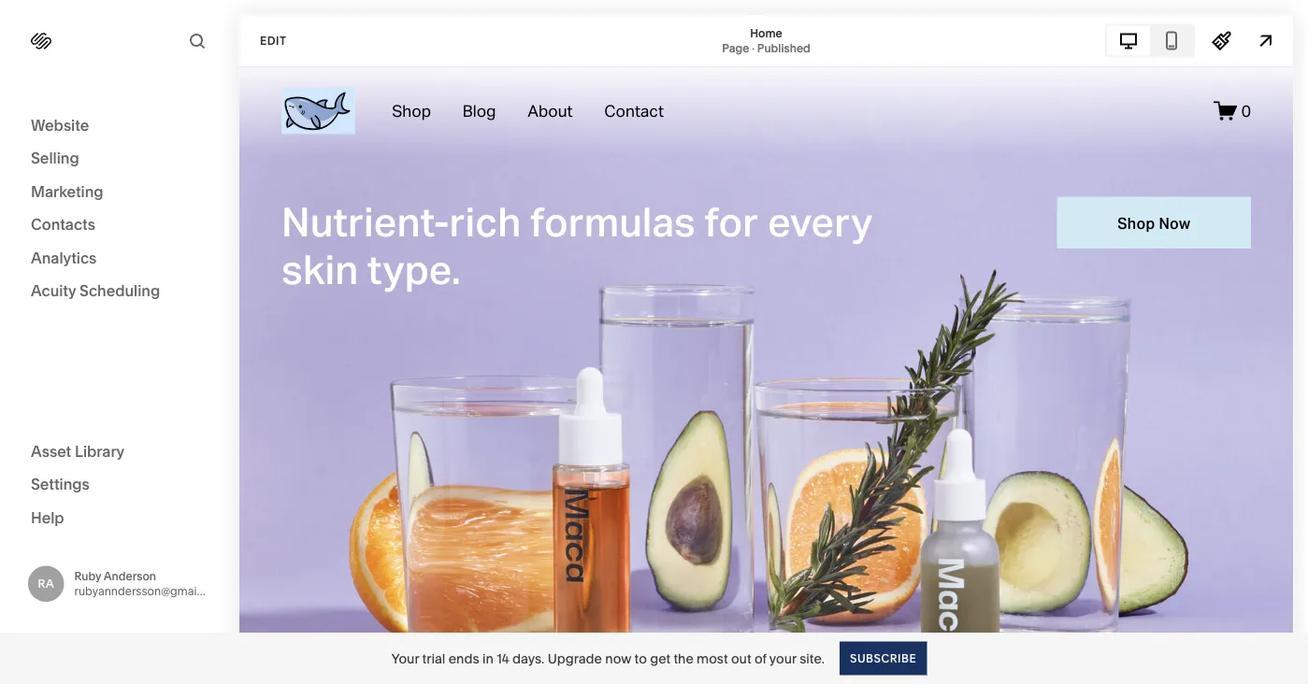 Task type: vqa. For each thing, say whether or not it's contained in the screenshot.
Home
yes



Task type: locate. For each thing, give the bounding box(es) containing it.
your
[[392, 651, 419, 667]]

home page · published
[[722, 26, 811, 55]]

acuity
[[31, 282, 76, 300]]

analytics
[[31, 249, 97, 267]]

selling
[[31, 149, 79, 167]]

website
[[31, 116, 89, 134]]

page
[[722, 41, 749, 55]]

out
[[731, 651, 752, 667]]

scheduling
[[80, 282, 160, 300]]

the
[[674, 651, 694, 667]]

trial
[[422, 651, 446, 667]]

published
[[757, 41, 811, 55]]

subscribe
[[850, 652, 917, 665]]

your trial ends in 14 days. upgrade now to get the most out of your site.
[[392, 651, 825, 667]]

edit button
[[248, 23, 299, 58]]

of
[[755, 651, 767, 667]]

selling link
[[31, 148, 208, 170]]

analytics link
[[31, 248, 208, 270]]

anderson
[[104, 570, 156, 583]]

to
[[635, 651, 647, 667]]

your
[[770, 651, 797, 667]]

ruby
[[74, 570, 101, 583]]

ends
[[449, 651, 479, 667]]

website link
[[31, 115, 208, 137]]

asset library
[[31, 442, 125, 461]]

days.
[[512, 651, 545, 667]]

edit
[[260, 34, 287, 47]]

·
[[752, 41, 755, 55]]

acuity scheduling link
[[31, 281, 208, 303]]

tab list
[[1107, 26, 1193, 56]]



Task type: describe. For each thing, give the bounding box(es) containing it.
get
[[650, 651, 671, 667]]

upgrade
[[548, 651, 602, 667]]

rubyanndersson@gmail.com
[[74, 585, 226, 598]]

help
[[31, 509, 64, 527]]

asset
[[31, 442, 71, 461]]

home
[[750, 26, 783, 40]]

settings link
[[31, 475, 208, 497]]

marketing
[[31, 182, 103, 201]]

site.
[[800, 651, 825, 667]]

marketing link
[[31, 181, 208, 203]]

help link
[[31, 508, 64, 528]]

now
[[605, 651, 632, 667]]

asset library link
[[31, 441, 208, 463]]

subscribe button
[[840, 642, 927, 676]]

acuity scheduling
[[31, 282, 160, 300]]

library
[[75, 442, 125, 461]]

settings
[[31, 476, 90, 494]]

contacts
[[31, 216, 95, 234]]

ruby anderson rubyanndersson@gmail.com
[[74, 570, 226, 598]]

ra
[[38, 577, 54, 591]]

14
[[497, 651, 509, 667]]

most
[[697, 651, 728, 667]]

contacts link
[[31, 215, 208, 237]]

in
[[483, 651, 494, 667]]



